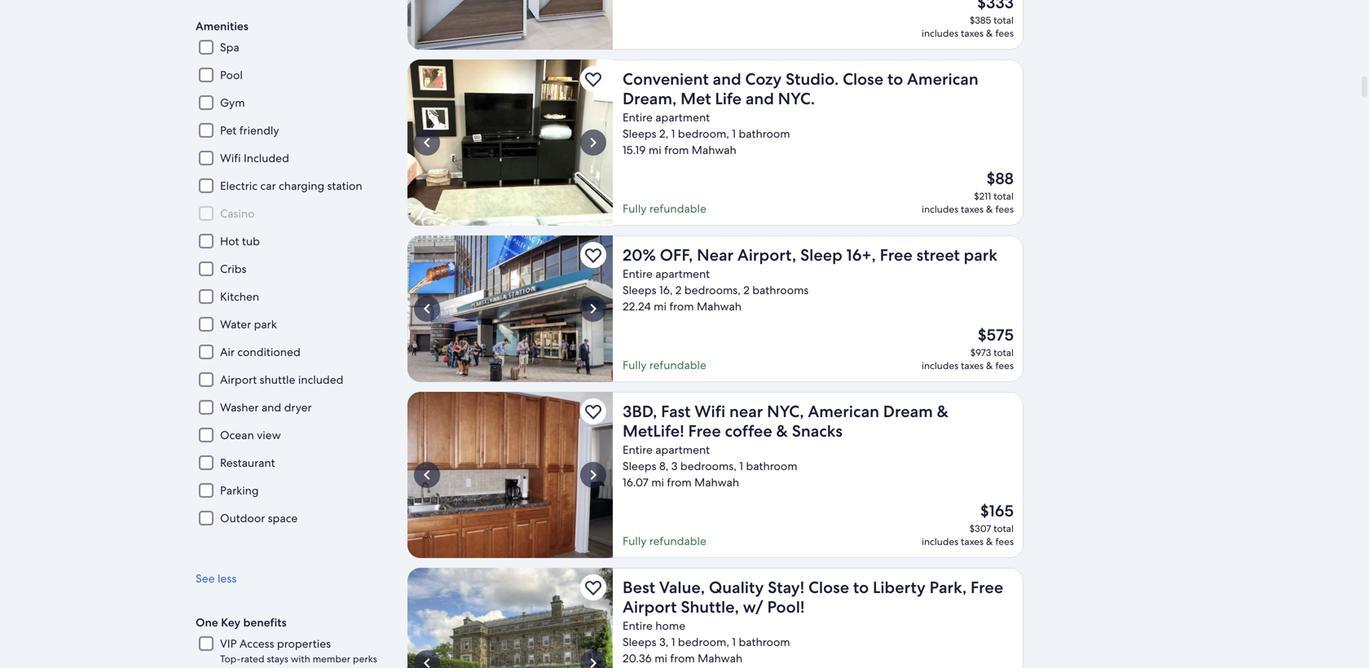 Task type: describe. For each thing, give the bounding box(es) containing it.
dream,
[[623, 88, 677, 109]]

ocean
[[220, 428, 254, 443]]

bedrooms, inside 3bd, fast wifi near nyc, american dream & metlife! free coffee & snacks entire apartment sleeps 8, 3 bedrooms, 1 bathroom 16.07 mi from mahwah
[[681, 459, 737, 474]]

refundable for free
[[650, 534, 707, 549]]

restaurant
[[220, 456, 275, 471]]

w/
[[743, 597, 764, 618]]

wifi inside 3bd, fast wifi near nyc, american dream & metlife! free coffee & snacks entire apartment sleeps 8, 3 bedrooms, 1 bathroom 16.07 mi from mahwah
[[695, 401, 726, 422]]

mahwah inside convenient and cozy studio. close to american dream, met life and nyc. entire apartment sleeps 2, 1 bedroom, 1 bathroom 15.19 mi from mahwah
[[692, 143, 737, 157]]

fees inside $385 total includes taxes & fees
[[996, 27, 1014, 40]]

taxes for 3bd, fast wifi near nyc, american dream & metlife! free coffee & snacks
[[961, 536, 984, 548]]

20% off, near airport, sleep 16+, free street park entire apartment sleeps 16, 2 bedrooms, 2 bathrooms 22.24 mi from mahwah
[[623, 245, 998, 314]]

1 right 2,
[[671, 126, 675, 141]]

included
[[298, 373, 344, 387]]

show next image for 20% off, near airport, sleep 16+, free street park image
[[584, 299, 603, 319]]

refundable for life
[[650, 201, 707, 216]]

1 2 from the left
[[676, 283, 682, 298]]

total for 20% off, near airport, sleep 16+, free street park
[[994, 346, 1014, 359]]

friendly
[[239, 123, 279, 138]]

outdoor space
[[220, 511, 298, 526]]

bathrooms
[[753, 283, 809, 298]]

entire inside 20% off, near airport, sleep 16+, free street park entire apartment sleeps 16, 2 bedrooms, 2 bathrooms 22.24 mi from mahwah
[[623, 267, 653, 281]]

vip
[[220, 637, 237, 651]]

3bd,
[[623, 401, 657, 422]]

access
[[240, 637, 274, 651]]

show previous image for best value, quality stay! close to liberty park, free airport shuttle, w/ pool! image
[[417, 654, 437, 668]]

sleeps inside 20% off, near airport, sleep 16+, free street park entire apartment sleeps 16, 2 bedrooms, 2 bathrooms 22.24 mi from mahwah
[[623, 283, 657, 298]]

pet
[[220, 123, 237, 138]]

airport shuttle included
[[220, 373, 344, 387]]

16,
[[659, 283, 673, 298]]

kitchen
[[220, 290, 259, 304]]

from inside 'best value, quality stay! close to liberty park, free airport shuttle, w/ pool! entire home sleeps 3, 1 bedroom, 1 bathroom 20.36 mi from mahwah'
[[670, 651, 695, 666]]

near
[[697, 245, 734, 266]]

& inside $385 total includes taxes & fees
[[986, 27, 993, 40]]

entire inside 'best value, quality stay! close to liberty park, free airport shuttle, w/ pool! entire home sleeps 3, 1 bedroom, 1 bathroom 20.36 mi from mahwah'
[[623, 619, 653, 633]]

fully for convenient and cozy studio. close to american dream, met life and nyc.
[[623, 201, 647, 216]]

shuttle,
[[681, 597, 739, 618]]

off,
[[660, 245, 693, 266]]

stays
[[267, 653, 289, 666]]

1 down life
[[732, 126, 736, 141]]

electric car charging station
[[220, 179, 363, 193]]

fully refundable for life
[[623, 201, 707, 216]]

metlife!
[[623, 421, 685, 442]]

pool!
[[767, 597, 805, 618]]

benefits
[[243, 616, 287, 630]]

$575
[[978, 324, 1014, 346]]

entire inside convenient and cozy studio. close to american dream, met life and nyc. entire apartment sleeps 2, 1 bedroom, 1 bathroom 15.19 mi from mahwah
[[623, 110, 653, 125]]

snacks
[[792, 421, 843, 442]]

and for dryer
[[262, 400, 281, 415]]

cozy
[[745, 68, 782, 90]]

& right dream
[[937, 401, 949, 422]]

park,
[[930, 577, 967, 598]]

stay!
[[768, 577, 805, 598]]

bathroom inside convenient and cozy studio. close to american dream, met life and nyc. entire apartment sleeps 2, 1 bedroom, 1 bathroom 15.19 mi from mahwah
[[739, 126, 790, 141]]

close for studio.
[[843, 68, 884, 90]]

best
[[623, 577, 656, 598]]

entire inside 3bd, fast wifi near nyc, american dream & metlife! free coffee & snacks entire apartment sleeps 8, 3 bedrooms, 1 bathroom 16.07 mi from mahwah
[[623, 443, 653, 457]]

bathroom for stay!
[[739, 635, 790, 650]]

1 vertical spatial park
[[254, 317, 277, 332]]

dryer
[[284, 400, 312, 415]]

key
[[221, 616, 241, 630]]

station
[[327, 179, 363, 193]]

perks
[[353, 653, 377, 666]]

airport,
[[738, 245, 797, 266]]

outdoor
[[220, 511, 265, 526]]

20%
[[623, 245, 656, 266]]

home
[[656, 619, 686, 633]]

fully for 3bd, fast wifi near nyc, american dream & metlife! free coffee & snacks
[[623, 534, 647, 549]]

1 right 3,
[[672, 635, 675, 650]]

air
[[220, 345, 235, 360]]

taxes for convenient and cozy studio. close to american dream, met life and nyc.
[[961, 203, 984, 216]]

8,
[[659, 459, 669, 474]]

exterior image for save best value, quality stay! close to liberty park, free airport shuttle, w/ pool! to a trip option
[[408, 568, 613, 668]]

and for cozy
[[713, 68, 742, 90]]

free inside 'best value, quality stay! close to liberty park, free airport shuttle, w/ pool! entire home sleeps 3, 1 bedroom, 1 bathroom 20.36 mi from mahwah'
[[971, 577, 1004, 598]]

show next image for 3bd, fast wifi near nyc, american dream & metlife! free coffee & snacks image
[[584, 465, 603, 485]]

parking
[[220, 484, 259, 498]]

show next image for best value, quality stay! close to liberty park, free airport shuttle, w/ pool! image
[[584, 654, 603, 668]]

bedrooms, inside 20% off, near airport, sleep 16+, free street park entire apartment sleeps 16, 2 bedrooms, 2 bathrooms 22.24 mi from mahwah
[[685, 283, 741, 298]]

Save 3BD, Fast Wifi near NYC, American Dream & MetLife! Free coffee & Snacks to a trip checkbox
[[580, 399, 607, 425]]

hot
[[220, 234, 239, 249]]

washer and dryer
[[220, 400, 312, 415]]

mahwah inside 'best value, quality stay! close to liberty park, free airport shuttle, w/ pool! entire home sleeps 3, 1 bedroom, 1 bathroom 20.36 mi from mahwah'
[[698, 651, 743, 666]]

sleep
[[801, 245, 843, 266]]

refundable for entire
[[650, 358, 707, 373]]

ocean view
[[220, 428, 281, 443]]

nyc.
[[778, 88, 815, 109]]

0 horizontal spatial wifi
[[220, 151, 241, 166]]

& inside the $165 $307 total includes taxes & fees
[[986, 536, 993, 548]]

$575 $973 total includes taxes & fees
[[922, 324, 1014, 372]]

view
[[257, 428, 281, 443]]

american inside 3bd, fast wifi near nyc, american dream & metlife! free coffee & snacks entire apartment sleeps 8, 3 bedrooms, 1 bathroom 16.07 mi from mahwah
[[808, 401, 880, 422]]

value,
[[659, 577, 705, 598]]

& right coffee
[[777, 421, 788, 442]]

taxes inside $385 total includes taxes & fees
[[961, 27, 984, 40]]

spa
[[220, 40, 239, 55]]

see less button
[[196, 572, 388, 586]]

apartment inside 20% off, near airport, sleep 16+, free street park entire apartment sleeps 16, 2 bedrooms, 2 bathrooms 22.24 mi from mahwah
[[656, 267, 710, 281]]

fast
[[661, 401, 691, 422]]

included
[[244, 151, 289, 166]]

16.07
[[623, 475, 649, 490]]

$88
[[987, 168, 1014, 189]]

private kitchen image
[[408, 392, 613, 558]]

Save Convenient and Cozy Studio. Close to American Dream, Met Life and NYC. to a trip checkbox
[[580, 66, 607, 92]]

charging
[[279, 179, 325, 193]]

mi inside 3bd, fast wifi near nyc, american dream & metlife! free coffee & snacks entire apartment sleeps 8, 3 bedrooms, 1 bathroom 16.07 mi from mahwah
[[652, 475, 664, 490]]

fully for 20% off, near airport, sleep 16+, free street park
[[623, 358, 647, 373]]

met
[[681, 88, 711, 109]]

air conditioned
[[220, 345, 301, 360]]

includes inside $385 total includes taxes & fees
[[922, 27, 959, 40]]

best value, quality stay! close to liberty park, free airport shuttle, w/ pool! entire home sleeps 3, 1 bedroom, 1 bathroom 20.36 mi from mahwah
[[623, 577, 1004, 666]]

rated
[[241, 653, 265, 666]]

1 exterior image from the top
[[408, 0, 613, 50]]

fully refundable for entire
[[623, 358, 707, 373]]

amenities
[[196, 19, 249, 34]]

conditioned
[[237, 345, 301, 360]]



Task type: vqa. For each thing, say whether or not it's contained in the screenshot.
Mahwah in Best Value, Quality Stay! Close to Liberty Park, Free Airport Shuttle, w/ Pool! Entire home Sleeps 3, 1 bedroom, 1 bathroom 20.36 mi from Mahwah
yes



Task type: locate. For each thing, give the bounding box(es) containing it.
0 horizontal spatial free
[[688, 421, 721, 442]]

close right the studio.
[[843, 68, 884, 90]]

sleeps up 16.07 at bottom left
[[623, 459, 657, 474]]

4 total from the top
[[994, 523, 1014, 535]]

2 vertical spatial fully refundable
[[623, 534, 707, 549]]

total
[[994, 14, 1014, 26], [994, 190, 1014, 203], [994, 346, 1014, 359], [994, 523, 1014, 535]]

3 taxes from the top
[[961, 360, 984, 372]]

fully up 20%
[[623, 201, 647, 216]]

close right stay!
[[809, 577, 850, 598]]

0 horizontal spatial 2
[[676, 283, 682, 298]]

includes inside the $165 $307 total includes taxes & fees
[[922, 536, 959, 548]]

$385
[[970, 14, 992, 26]]

taxes
[[961, 27, 984, 40], [961, 203, 984, 216], [961, 360, 984, 372], [961, 536, 984, 548]]

bedroom, down shuttle,
[[678, 635, 730, 650]]

mahwah inside 3bd, fast wifi near nyc, american dream & metlife! free coffee & snacks entire apartment sleeps 8, 3 bedrooms, 1 bathroom 16.07 mi from mahwah
[[695, 475, 740, 490]]

airport up the washer
[[220, 373, 257, 387]]

Save Best Value, Quality Stay! Close to Liberty Park, Free Airport Shuttle, w/ Pool! to a trip checkbox
[[580, 575, 607, 601]]

pet friendly
[[220, 123, 279, 138]]

total inside the $575 $973 total includes taxes & fees
[[994, 346, 1014, 359]]

to for american
[[888, 68, 904, 90]]

space
[[268, 511, 298, 526]]

1 vertical spatial refundable
[[650, 358, 707, 373]]

fully refundable for free
[[623, 534, 707, 549]]

22.24
[[623, 299, 651, 314]]

to
[[888, 68, 904, 90], [853, 577, 869, 598]]

properties
[[277, 637, 331, 651]]

apartment down off,
[[656, 267, 710, 281]]

4 taxes from the top
[[961, 536, 984, 548]]

mi down 16,
[[654, 299, 667, 314]]

bedrooms, right 3 on the left of the page
[[681, 459, 737, 474]]

from inside convenient and cozy studio. close to american dream, met life and nyc. entire apartment sleeps 2, 1 bedroom, 1 bathroom 15.19 mi from mahwah
[[664, 143, 689, 157]]

0 vertical spatial apartment
[[656, 110, 710, 125]]

1 fully refundable from the top
[[623, 201, 707, 216]]

1 down shuttle,
[[732, 635, 736, 650]]

$307
[[970, 523, 992, 535]]

2 taxes from the top
[[961, 203, 984, 216]]

total for 3bd, fast wifi near nyc, american dream & metlife! free coffee & snacks
[[994, 523, 1014, 535]]

total inside $385 total includes taxes & fees
[[994, 14, 1014, 26]]

airport
[[220, 373, 257, 387], [623, 597, 677, 618]]

Save 20% OFF, Near Airport, Sleep 16+, Free street park to a trip checkbox
[[580, 242, 607, 268]]

gym
[[220, 95, 245, 110]]

0 vertical spatial bedrooms,
[[685, 283, 741, 298]]

show next image for convenient and cozy studio. close to american dream, met life and nyc. image
[[584, 133, 603, 152]]

0 horizontal spatial american
[[808, 401, 880, 422]]

0 horizontal spatial park
[[254, 317, 277, 332]]

fully refundable up off,
[[623, 201, 707, 216]]

taxes inside $88 $211 total includes taxes & fees
[[961, 203, 984, 216]]

2 2 from the left
[[744, 283, 750, 298]]

2 right 16,
[[676, 283, 682, 298]]

airport inside 'best value, quality stay! close to liberty park, free airport shuttle, w/ pool! entire home sleeps 3, 1 bedroom, 1 bathroom 20.36 mi from mahwah'
[[623, 597, 677, 618]]

2 refundable from the top
[[650, 358, 707, 373]]

from
[[664, 143, 689, 157], [670, 299, 694, 314], [667, 475, 692, 490], [670, 651, 695, 666]]

from down 2,
[[664, 143, 689, 157]]

fees
[[996, 27, 1014, 40], [996, 203, 1014, 216], [996, 360, 1014, 372], [996, 536, 1014, 548]]

park inside 20% off, near airport, sleep 16+, free street park entire apartment sleeps 16, 2 bedrooms, 2 bathrooms 22.24 mi from mahwah
[[964, 245, 998, 266]]

bathroom for near
[[746, 459, 798, 474]]

1 total from the top
[[994, 14, 1014, 26]]

american down $385 total includes taxes & fees
[[907, 68, 979, 90]]

1 vertical spatial airport
[[623, 597, 677, 618]]

fees inside the $165 $307 total includes taxes & fees
[[996, 536, 1014, 548]]

fees for 3bd, fast wifi near nyc, american dream & metlife! free coffee & snacks
[[996, 536, 1014, 548]]

1 vertical spatial apartment
[[656, 267, 710, 281]]

mi down 8,
[[652, 475, 664, 490]]

exterior image
[[408, 0, 613, 50], [408, 236, 613, 382], [408, 568, 613, 668]]

free left coffee
[[688, 421, 721, 442]]

3 refundable from the top
[[650, 534, 707, 549]]

1 taxes from the top
[[961, 27, 984, 40]]

see less
[[196, 572, 237, 586]]

includes for american
[[922, 203, 959, 216]]

1
[[671, 126, 675, 141], [732, 126, 736, 141], [740, 459, 744, 474], [672, 635, 675, 650], [732, 635, 736, 650]]

2 horizontal spatial free
[[971, 577, 1004, 598]]

2
[[676, 283, 682, 298], [744, 283, 750, 298]]

free inside 3bd, fast wifi near nyc, american dream & metlife! free coffee & snacks entire apartment sleeps 8, 3 bedrooms, 1 bathroom 16.07 mi from mahwah
[[688, 421, 721, 442]]

entire up 20.36
[[623, 619, 653, 633]]

sleeps inside convenient and cozy studio. close to american dream, met life and nyc. entire apartment sleeps 2, 1 bedroom, 1 bathroom 15.19 mi from mahwah
[[623, 126, 657, 141]]

0 vertical spatial fully
[[623, 201, 647, 216]]

close inside convenient and cozy studio. close to american dream, met life and nyc. entire apartment sleeps 2, 1 bedroom, 1 bathroom 15.19 mi from mahwah
[[843, 68, 884, 90]]

16+,
[[847, 245, 876, 266]]

fees inside the $575 $973 total includes taxes & fees
[[996, 360, 1014, 372]]

2 vertical spatial fully
[[623, 534, 647, 549]]

park up conditioned
[[254, 317, 277, 332]]

0 vertical spatial fully refundable
[[623, 201, 707, 216]]

1 refundable from the top
[[650, 201, 707, 216]]

taxes for 20% off, near airport, sleep 16+, free street park
[[961, 360, 984, 372]]

liberty
[[873, 577, 926, 598]]

& inside the $575 $973 total includes taxes & fees
[[986, 360, 993, 372]]

convenient and cozy studio. close to american dream, met life and nyc. entire apartment sleeps 2, 1 bedroom, 1 bathroom 15.19 mi from mahwah
[[623, 68, 979, 157]]

sleeps inside 'best value, quality stay! close to liberty park, free airport shuttle, w/ pool! entire home sleeps 3, 1 bedroom, 1 bathroom 20.36 mi from mahwah'
[[623, 635, 657, 650]]

convenient
[[623, 68, 709, 90]]

from down 16,
[[670, 299, 694, 314]]

4 entire from the top
[[623, 619, 653, 633]]

0 vertical spatial close
[[843, 68, 884, 90]]

bedroom,
[[678, 126, 730, 141], [678, 635, 730, 650]]

3 fees from the top
[[996, 360, 1014, 372]]

shuttle
[[260, 373, 295, 387]]

& down the $211
[[986, 203, 993, 216]]

2 horizontal spatial and
[[746, 88, 774, 109]]

sleeps
[[623, 126, 657, 141], [623, 283, 657, 298], [623, 459, 657, 474], [623, 635, 657, 650]]

1 vertical spatial bedroom,
[[678, 635, 730, 650]]

mahwah down shuttle,
[[698, 651, 743, 666]]

mi down 3,
[[655, 651, 668, 666]]

0 horizontal spatial and
[[262, 400, 281, 415]]

fully refundable up value,
[[623, 534, 707, 549]]

studio.
[[786, 68, 839, 90]]

with
[[291, 653, 310, 666]]

total inside $88 $211 total includes taxes & fees
[[994, 190, 1014, 203]]

2 apartment from the top
[[656, 267, 710, 281]]

street
[[917, 245, 960, 266]]

top-
[[220, 653, 241, 666]]

1 vertical spatial fully refundable
[[623, 358, 707, 373]]

free
[[880, 245, 913, 266], [688, 421, 721, 442], [971, 577, 1004, 598]]

wifi right fast at the bottom
[[695, 401, 726, 422]]

to inside convenient and cozy studio. close to american dream, met life and nyc. entire apartment sleeps 2, 1 bedroom, 1 bathroom 15.19 mi from mahwah
[[888, 68, 904, 90]]

fully up 3bd,
[[623, 358, 647, 373]]

fees for convenient and cozy studio. close to american dream, met life and nyc.
[[996, 203, 1014, 216]]

0 vertical spatial airport
[[220, 373, 257, 387]]

20.36
[[623, 651, 652, 666]]

mi inside 20% off, near airport, sleep 16+, free street park entire apartment sleeps 16, 2 bedrooms, 2 bathrooms 22.24 mi from mahwah
[[654, 299, 667, 314]]

1 bedroom, from the top
[[678, 126, 730, 141]]

airport up "home"
[[623, 597, 677, 618]]

mahwah down near
[[697, 299, 742, 314]]

2 fees from the top
[[996, 203, 1014, 216]]

apartment up 3 on the left of the page
[[656, 443, 710, 457]]

3
[[671, 459, 678, 474]]

& inside $88 $211 total includes taxes & fees
[[986, 203, 993, 216]]

1 horizontal spatial and
[[713, 68, 742, 90]]

2 vertical spatial bathroom
[[739, 635, 790, 650]]

1 horizontal spatial airport
[[623, 597, 677, 618]]

sleeps inside 3bd, fast wifi near nyc, american dream & metlife! free coffee & snacks entire apartment sleeps 8, 3 bedrooms, 1 bathroom 16.07 mi from mahwah
[[623, 459, 657, 474]]

entire down the dream,
[[623, 110, 653, 125]]

taxes down "$385"
[[961, 27, 984, 40]]

2 bedroom, from the top
[[678, 635, 730, 650]]

refundable up value,
[[650, 534, 707, 549]]

bathroom inside 'best value, quality stay! close to liberty park, free airport shuttle, w/ pool! entire home sleeps 3, 1 bedroom, 1 bathroom 20.36 mi from mahwah'
[[739, 635, 790, 650]]

bathroom down coffee
[[746, 459, 798, 474]]

2 fully from the top
[[623, 358, 647, 373]]

1 vertical spatial free
[[688, 421, 721, 442]]

4 includes from the top
[[922, 536, 959, 548]]

show previous image for convenient and cozy studio. close to american dream, met life and nyc. image
[[417, 133, 437, 152]]

1 down coffee
[[740, 459, 744, 474]]

0 vertical spatial refundable
[[650, 201, 707, 216]]

to inside 'best value, quality stay! close to liberty park, free airport shuttle, w/ pool! entire home sleeps 3, 1 bedroom, 1 bathroom 20.36 mi from mahwah'
[[853, 577, 869, 598]]

taxes down $307 on the right bottom
[[961, 536, 984, 548]]

1 entire from the top
[[623, 110, 653, 125]]

show previous image for 3bd, fast wifi near nyc, american dream & metlife! free coffee & snacks image
[[417, 465, 437, 485]]

& down "$385"
[[986, 27, 993, 40]]

1 horizontal spatial free
[[880, 245, 913, 266]]

3 exterior image from the top
[[408, 568, 613, 668]]

bedroom, inside convenient and cozy studio. close to american dream, met life and nyc. entire apartment sleeps 2, 1 bedroom, 1 bathroom 15.19 mi from mahwah
[[678, 126, 730, 141]]

free inside 20% off, near airport, sleep 16+, free street park entire apartment sleeps 16, 2 bedrooms, 2 bathrooms 22.24 mi from mahwah
[[880, 245, 913, 266]]

car
[[260, 179, 276, 193]]

from inside 3bd, fast wifi near nyc, american dream & metlife! free coffee & snacks entire apartment sleeps 8, 3 bedrooms, 1 bathroom 16.07 mi from mahwah
[[667, 475, 692, 490]]

entire down 20%
[[623, 267, 653, 281]]

3 sleeps from the top
[[623, 459, 657, 474]]

sleeps up 22.24
[[623, 283, 657, 298]]

includes inside the $575 $973 total includes taxes & fees
[[922, 360, 959, 372]]

$211
[[974, 190, 992, 203]]

bathroom down nyc.
[[739, 126, 790, 141]]

fully
[[623, 201, 647, 216], [623, 358, 647, 373], [623, 534, 647, 549]]

show previous image for 20% off, near airport, sleep 16+, free street park image
[[417, 299, 437, 319]]

and right life
[[746, 88, 774, 109]]

0 vertical spatial park
[[964, 245, 998, 266]]

mahwah down coffee
[[695, 475, 740, 490]]

free right the park,
[[971, 577, 1004, 598]]

15.19
[[623, 143, 646, 157]]

total down "$575"
[[994, 346, 1014, 359]]

sleeps up 20.36
[[623, 635, 657, 650]]

close inside 'best value, quality stay! close to liberty park, free airport shuttle, w/ pool! entire home sleeps 3, 1 bedroom, 1 bathroom 20.36 mi from mahwah'
[[809, 577, 850, 598]]

close for stay!
[[809, 577, 850, 598]]

1 horizontal spatial park
[[964, 245, 998, 266]]

apartment down met
[[656, 110, 710, 125]]

american right nyc,
[[808, 401, 880, 422]]

3bd, fast wifi near nyc, american dream & metlife! free coffee & snacks entire apartment sleeps 8, 3 bedrooms, 1 bathroom 16.07 mi from mahwah
[[623, 401, 949, 490]]

2 vertical spatial refundable
[[650, 534, 707, 549]]

0 horizontal spatial to
[[853, 577, 869, 598]]

park
[[964, 245, 998, 266], [254, 317, 277, 332]]

includes inside $88 $211 total includes taxes & fees
[[922, 203, 959, 216]]

1 vertical spatial bathroom
[[746, 459, 798, 474]]

3 includes from the top
[[922, 360, 959, 372]]

to for liberty
[[853, 577, 869, 598]]

fully refundable up fast at the bottom
[[623, 358, 707, 373]]

bedroom, inside 'best value, quality stay! close to liberty park, free airport shuttle, w/ pool! entire home sleeps 3, 1 bedroom, 1 bathroom 20.36 mi from mahwah'
[[678, 635, 730, 650]]

$165
[[981, 501, 1014, 522]]

0 vertical spatial free
[[880, 245, 913, 266]]

water
[[220, 317, 251, 332]]

1 vertical spatial american
[[808, 401, 880, 422]]

2 vertical spatial apartment
[[656, 443, 710, 457]]

taxes inside the $165 $307 total includes taxes & fees
[[961, 536, 984, 548]]

3 fully from the top
[[623, 534, 647, 549]]

vip access properties top-rated stays with member perks
[[220, 637, 377, 666]]

exterior image for "save 20% off, near airport, sleep 16+, free street park to a trip" option
[[408, 236, 613, 382]]

taxes down $973
[[961, 360, 984, 372]]

1 vertical spatial exterior image
[[408, 236, 613, 382]]

mahwah down life
[[692, 143, 737, 157]]

apartment
[[656, 110, 710, 125], [656, 267, 710, 281], [656, 443, 710, 457]]

0 horizontal spatial airport
[[220, 373, 257, 387]]

& down $307 on the right bottom
[[986, 536, 993, 548]]

taxes down the $211
[[961, 203, 984, 216]]

and
[[713, 68, 742, 90], [746, 88, 774, 109], [262, 400, 281, 415]]

includes for dream
[[922, 536, 959, 548]]

1 horizontal spatial american
[[907, 68, 979, 90]]

and left cozy
[[713, 68, 742, 90]]

dream
[[884, 401, 933, 422]]

total right "$385"
[[994, 14, 1014, 26]]

bathroom down w/
[[739, 635, 790, 650]]

refundable up fast at the bottom
[[650, 358, 707, 373]]

3 entire from the top
[[623, 443, 653, 457]]

sleeps up "15.19"
[[623, 126, 657, 141]]

0 vertical spatial to
[[888, 68, 904, 90]]

bedrooms, down near
[[685, 283, 741, 298]]

entire down metlife!
[[623, 443, 653, 457]]

bathroom inside 3bd, fast wifi near nyc, american dream & metlife! free coffee & snacks entire apartment sleeps 8, 3 bedrooms, 1 bathroom 16.07 mi from mahwah
[[746, 459, 798, 474]]

&
[[986, 27, 993, 40], [986, 203, 993, 216], [986, 360, 993, 372], [937, 401, 949, 422], [777, 421, 788, 442], [986, 536, 993, 548]]

mi inside 'best value, quality stay! close to liberty park, free airport shuttle, w/ pool! entire home sleeps 3, 1 bedroom, 1 bathroom 20.36 mi from mahwah'
[[655, 651, 668, 666]]

1 vertical spatial close
[[809, 577, 850, 598]]

and left dryer on the bottom
[[262, 400, 281, 415]]

2 left bathrooms
[[744, 283, 750, 298]]

3 total from the top
[[994, 346, 1014, 359]]

0 vertical spatial bathroom
[[739, 126, 790, 141]]

electric
[[220, 179, 258, 193]]

free right the 16+,
[[880, 245, 913, 266]]

& down $973
[[986, 360, 993, 372]]

1 includes from the top
[[922, 27, 959, 40]]

water park
[[220, 317, 277, 332]]

bedrooms,
[[685, 283, 741, 298], [681, 459, 737, 474]]

2 includes from the top
[[922, 203, 959, 216]]

4 fees from the top
[[996, 536, 1014, 548]]

from down 3 on the left of the page
[[667, 475, 692, 490]]

1 vertical spatial fully
[[623, 358, 647, 373]]

one
[[196, 616, 218, 630]]

2,
[[659, 126, 669, 141]]

taxes inside the $575 $973 total includes taxes & fees
[[961, 360, 984, 372]]

1 inside 3bd, fast wifi near nyc, american dream & metlife! free coffee & snacks entire apartment sleeps 8, 3 bedrooms, 1 bathroom 16.07 mi from mahwah
[[740, 459, 744, 474]]

0 vertical spatial wifi
[[220, 151, 241, 166]]

2 vertical spatial free
[[971, 577, 1004, 598]]

$88 $211 total includes taxes & fees
[[922, 168, 1014, 216]]

3 apartment from the top
[[656, 443, 710, 457]]

apartment inside 3bd, fast wifi near nyc, american dream & metlife! free coffee & snacks entire apartment sleeps 8, 3 bedrooms, 1 bathroom 16.07 mi from mahwah
[[656, 443, 710, 457]]

pool
[[220, 68, 243, 82]]

1 vertical spatial wifi
[[695, 401, 726, 422]]

from down "home"
[[670, 651, 695, 666]]

less
[[218, 572, 237, 586]]

1 horizontal spatial wifi
[[695, 401, 726, 422]]

total for convenient and cozy studio. close to american dream, met life and nyc.
[[994, 190, 1014, 203]]

2 vertical spatial exterior image
[[408, 568, 613, 668]]

4 sleeps from the top
[[623, 635, 657, 650]]

room image
[[408, 60, 613, 226]]

life
[[715, 88, 742, 109]]

1 sleeps from the top
[[623, 126, 657, 141]]

wifi included
[[220, 151, 289, 166]]

1 horizontal spatial 2
[[744, 283, 750, 298]]

refundable up off,
[[650, 201, 707, 216]]

apartment inside convenient and cozy studio. close to american dream, met life and nyc. entire apartment sleeps 2, 1 bedroom, 1 bathroom 15.19 mi from mahwah
[[656, 110, 710, 125]]

tub
[[242, 234, 260, 249]]

1 fees from the top
[[996, 27, 1014, 40]]

$973
[[971, 346, 992, 359]]

wifi down pet
[[220, 151, 241, 166]]

$165 $307 total includes taxes & fees
[[922, 501, 1014, 548]]

quality
[[709, 577, 764, 598]]

total down $165
[[994, 523, 1014, 535]]

bedroom, down met
[[678, 126, 730, 141]]

mahwah inside 20% off, near airport, sleep 16+, free street park entire apartment sleeps 16, 2 bedrooms, 2 bathrooms 22.24 mi from mahwah
[[697, 299, 742, 314]]

includes for free
[[922, 360, 959, 372]]

1 fully from the top
[[623, 201, 647, 216]]

from inside 20% off, near airport, sleep 16+, free street park entire apartment sleeps 16, 2 bedrooms, 2 bathrooms 22.24 mi from mahwah
[[670, 299, 694, 314]]

fully refundable
[[623, 201, 707, 216], [623, 358, 707, 373], [623, 534, 707, 549]]

fees inside $88 $211 total includes taxes & fees
[[996, 203, 1014, 216]]

american inside convenient and cozy studio. close to american dream, met life and nyc. entire apartment sleeps 2, 1 bedroom, 1 bathroom 15.19 mi from mahwah
[[907, 68, 979, 90]]

one key benefits
[[196, 616, 287, 630]]

total inside the $165 $307 total includes taxes & fees
[[994, 523, 1014, 535]]

mi down 2,
[[649, 143, 662, 157]]

park right street on the top right of page
[[964, 245, 998, 266]]

1 vertical spatial bedrooms,
[[681, 459, 737, 474]]

3 fully refundable from the top
[[623, 534, 707, 549]]

2 fully refundable from the top
[[623, 358, 707, 373]]

1 vertical spatial to
[[853, 577, 869, 598]]

coffee
[[725, 421, 773, 442]]

wifi
[[220, 151, 241, 166], [695, 401, 726, 422]]

1 apartment from the top
[[656, 110, 710, 125]]

member
[[313, 653, 351, 666]]

0 vertical spatial exterior image
[[408, 0, 613, 50]]

2 total from the top
[[994, 190, 1014, 203]]

2 exterior image from the top
[[408, 236, 613, 382]]

2 sleeps from the top
[[623, 283, 657, 298]]

1 horizontal spatial to
[[888, 68, 904, 90]]

mi inside convenient and cozy studio. close to american dream, met life and nyc. entire apartment sleeps 2, 1 bedroom, 1 bathroom 15.19 mi from mahwah
[[649, 143, 662, 157]]

cribs
[[220, 262, 247, 276]]

fees for 20% off, near airport, sleep 16+, free street park
[[996, 360, 1014, 372]]

american
[[907, 68, 979, 90], [808, 401, 880, 422]]

0 vertical spatial bedroom,
[[678, 126, 730, 141]]

2 entire from the top
[[623, 267, 653, 281]]

0 vertical spatial american
[[907, 68, 979, 90]]

$385 total includes taxes & fees
[[922, 14, 1014, 40]]

near
[[730, 401, 763, 422]]

total down '$88' in the right of the page
[[994, 190, 1014, 203]]

fully up best
[[623, 534, 647, 549]]



